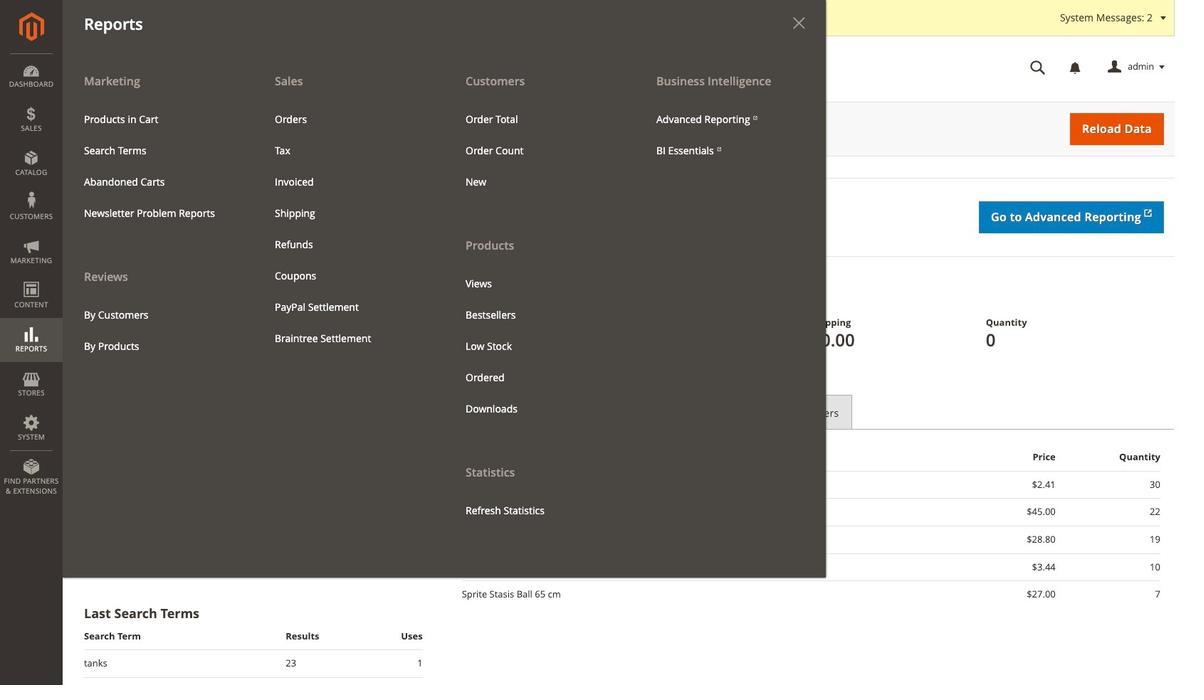 Task type: locate. For each thing, give the bounding box(es) containing it.
menu
[[63, 65, 826, 578], [63, 65, 254, 362], [444, 65, 635, 527], [73, 104, 243, 229], [264, 104, 434, 355], [455, 104, 625, 198], [646, 104, 815, 166], [455, 268, 625, 425], [73, 300, 243, 362]]

menu bar
[[0, 0, 826, 578]]



Task type: describe. For each thing, give the bounding box(es) containing it.
magento admin panel image
[[19, 12, 44, 41]]



Task type: vqa. For each thing, say whether or not it's contained in the screenshot.
menu bar
yes



